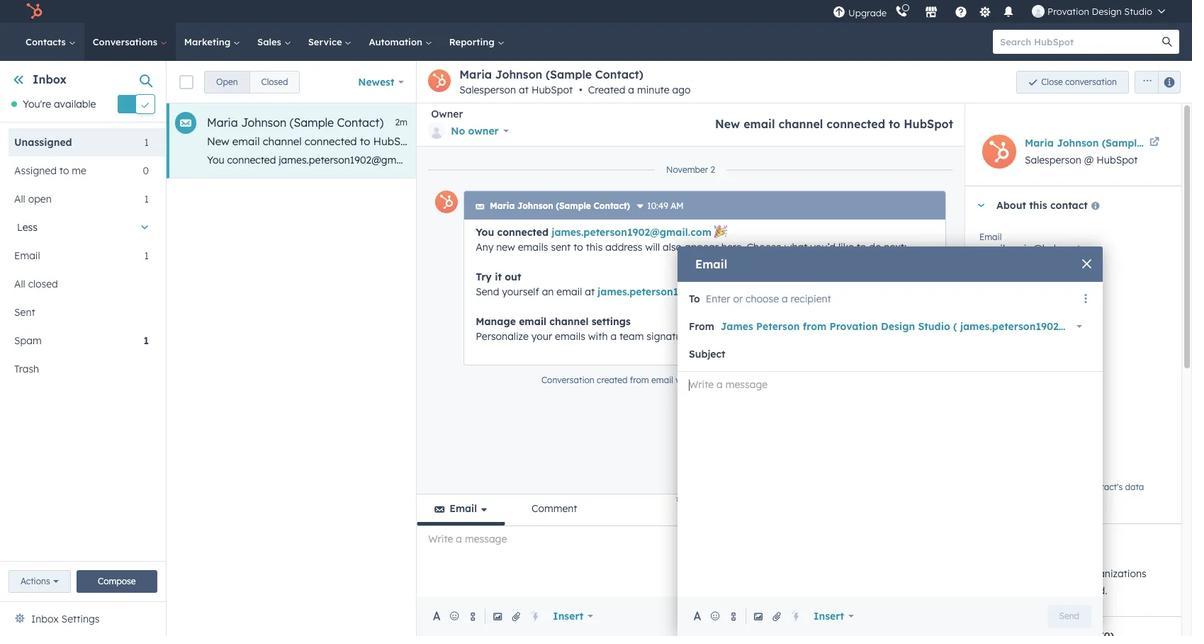 Task type: locate. For each thing, give the bounding box(es) containing it.
from
[[803, 321, 827, 333], [630, 375, 649, 386]]

owner right contact in the right bottom of the page
[[1014, 326, 1039, 337]]

1 horizontal spatial from
[[803, 321, 827, 333]]

2 vertical spatial a
[[611, 330, 617, 343]]

1 horizontal spatial or
[[1071, 568, 1081, 581]]

0 vertical spatial any
[[433, 154, 451, 167]]

new email channel connected to hubspot
[[716, 117, 954, 131]]

2 all from the top
[[14, 278, 25, 291]]

open
[[28, 193, 52, 206]]

provation design studio
[[1048, 6, 1153, 17]]

1 horizontal spatial like
[[839, 241, 854, 254]]

what inside 'you connected james.peterson1902@gmail.com 🎉 any new emails sent to this address will also appear here. choose what you'd like to do next:'
[[785, 241, 808, 254]]

it down new email channel connected to hubspot
[[884, 154, 890, 167]]

emails inside 'you connected james.peterson1902@gmail.com 🎉 any new emails sent to this address will also appear here. choose what you'd like to do next:'
[[518, 241, 549, 254]]

james.peterson1902@gmail.com link down more info image
[[552, 226, 712, 239]]

contact)
[[596, 67, 644, 82], [337, 116, 384, 130], [1147, 137, 1189, 150], [594, 201, 631, 211]]

here. left 2
[[679, 154, 701, 167]]

0
[[143, 165, 149, 178]]

all inside button
[[14, 278, 25, 291]]

basis
[[1004, 482, 1025, 493]]

maria johnson (sample contact)
[[207, 116, 384, 130], [1025, 137, 1189, 150], [490, 201, 631, 211]]

upgrade image
[[833, 6, 846, 19]]

with left team
[[588, 330, 608, 343]]

caret image
[[977, 204, 986, 207]]

0 horizontal spatial new
[[207, 135, 230, 148]]

email
[[744, 117, 776, 131], [232, 135, 260, 148], [992, 154, 1017, 167], [557, 286, 582, 299], [519, 316, 547, 328], [726, 330, 754, 343], [652, 375, 674, 386]]

0 vertical spatial try
[[867, 154, 881, 167]]

you'd inside 'you connected james.peterson1902@gmail.com 🎉 any new emails sent to this address will also appear here. choose what you'd like to do next:'
[[811, 241, 836, 254]]

1 vertical spatial address
[[606, 241, 643, 254]]

send inside try it out send yourself an email at james.peterson1902@gmail.com
[[476, 286, 500, 299]]

via
[[676, 375, 688, 386]]

1 horizontal spatial with
[[1034, 585, 1053, 598]]

next:
[[842, 154, 864, 167], [885, 241, 907, 254]]

0 horizontal spatial from
[[630, 375, 649, 386]]

an up your
[[542, 286, 554, 299]]

all left open at the left top
[[14, 193, 25, 206]]

a inside maria johnson (sample contact) salesperson at hubspot • created a minute ago
[[629, 84, 635, 96]]

appear up the 10:49
[[642, 154, 676, 167]]

0 vertical spatial owner
[[468, 125, 499, 138]]

also up more info image
[[620, 154, 639, 167]]

1 vertical spatial a
[[782, 293, 788, 305]]

1 horizontal spatial choose
[[747, 241, 782, 254]]

inbox up you're available
[[33, 72, 67, 87]]

with down businesses
[[1034, 585, 1053, 598]]

what
[[742, 154, 765, 167], [785, 241, 808, 254]]

at inside try it out send yourself an email at james.peterson1902@gmail.com
[[585, 286, 595, 299]]

0 vertical spatial choose
[[704, 154, 739, 167]]

email inside button
[[450, 503, 477, 516]]

james.peterson1902@gmail.com down number
[[961, 321, 1121, 333]]

this inside new email channel connected to hubspot you connected james.peterson1902@gmail.com any new emails sent to this address will also appear here. choose what you'd like to do next:  try it out send yourself an email at <a href = 'mailto:james.p
[[543, 154, 560, 167]]

will
[[603, 154, 617, 167], [646, 241, 660, 254]]

new inside new email channel connected to hubspot you connected james.peterson1902@gmail.com any new emails sent to this address will also appear here. choose what you'd like to do next:  try it out send yourself an email at <a href = 'mailto:james.p
[[207, 135, 230, 148]]

contact) inside maria johnson (sample contact) salesperson at hubspot • created a minute ago
[[596, 67, 644, 82]]

0 horizontal spatial with
[[588, 330, 608, 343]]

group down search image
[[1130, 71, 1181, 93]]

owner
[[431, 108, 463, 121]]

email emailmaria@hubspot.com
[[980, 232, 1104, 255]]

inbox settings
[[31, 613, 100, 626]]

james.peterson1902@gmail.com inside new email channel connected to hubspot you connected james.peterson1902@gmail.com any new emails sent to this address will also appear here. choose what you'd like to do next:  try it out send yourself an email at <a href = 'mailto:james.p
[[279, 154, 430, 167]]

you inside new email channel connected to hubspot you connected james.peterson1902@gmail.com any new emails sent to this address will also appear here. choose what you'd like to do next:  try it out send yourself an email at <a href = 'mailto:james.p
[[207, 154, 224, 167]]

1 horizontal spatial new
[[716, 117, 741, 131]]

channel
[[779, 117, 824, 131], [263, 135, 302, 148], [550, 316, 589, 328], [757, 330, 796, 343]]

reporting link
[[441, 23, 513, 61]]

emails for connected
[[518, 241, 549, 254]]

1 horizontal spatial send
[[911, 154, 934, 167]]

2 vertical spatial emails
[[555, 330, 586, 343]]

0 vertical spatial sent
[[508, 154, 528, 167]]

here. down the 🎉 at the right top of the page
[[722, 241, 744, 254]]

provation down recipient
[[830, 321, 879, 333]]

all closed button
[[9, 270, 149, 299]]

maria johnson (sample contact) salesperson at hubspot • created a minute ago
[[460, 67, 691, 96]]

compose button
[[76, 571, 157, 594]]

design
[[1092, 6, 1122, 17], [882, 321, 916, 333]]

try up manage
[[476, 271, 492, 284]]

0 horizontal spatial next:
[[842, 154, 864, 167]]

choose
[[704, 154, 739, 167], [747, 241, 782, 254]]

0 horizontal spatial choose
[[704, 154, 739, 167]]

(sample inside row
[[290, 116, 334, 130]]

0 vertical spatial out
[[893, 154, 908, 167]]

businesses
[[1018, 568, 1068, 581]]

what up recipient
[[785, 241, 808, 254]]

Phone number text field
[[980, 279, 1168, 308]]

james.peterson1902@gmail.com down 2m
[[279, 154, 430, 167]]

design left (
[[882, 321, 916, 333]]

you'd up recipient
[[811, 241, 836, 254]]

design up search hubspot search field
[[1092, 6, 1122, 17]]

0 vertical spatial all
[[14, 193, 25, 206]]

settings up team
[[592, 316, 631, 328]]

1 vertical spatial choose
[[747, 241, 782, 254]]

james.peterson1902@gmail.com inside popup button
[[961, 321, 1121, 333]]

1 insert from the left
[[553, 611, 584, 623]]

1 vertical spatial here.
[[722, 241, 744, 254]]

next: inside new email channel connected to hubspot you connected james.peterson1902@gmail.com any new emails sent to this address will also appear here. choose what you'd like to do next:  try it out send yourself an email at <a href = 'mailto:james.p
[[842, 154, 864, 167]]

conversations
[[93, 36, 160, 48]]

0 horizontal spatial will
[[603, 154, 617, 167]]

studio up search hubspot search field
[[1125, 6, 1153, 17]]

provation right the james peterson image
[[1048, 6, 1090, 17]]

0 horizontal spatial any
[[433, 154, 451, 167]]

new email channel connected to hubspot you connected james.peterson1902@gmail.com any new emails sent to this address will also appear here. choose what you'd like to do next:  try it out send yourself an email at <a href = 'mailto:james.p
[[207, 135, 1147, 167]]

appear inside new email channel connected to hubspot you connected james.peterson1902@gmail.com any new emails sent to this address will also appear here. choose what you'd like to do next:  try it out send yourself an email at <a href = 'mailto:james.p
[[642, 154, 676, 167]]

will down created
[[603, 154, 617, 167]]

appear down the 🎉 at the right top of the page
[[685, 241, 719, 254]]

1 horizontal spatial try
[[867, 154, 881, 167]]

address down •
[[563, 154, 600, 167]]

settings down recipient
[[799, 330, 838, 343]]

=
[[1068, 154, 1074, 167]]

1 vertical spatial you'd
[[811, 241, 836, 254]]

out inside new email channel connected to hubspot you connected james.peterson1902@gmail.com any new emails sent to this address will also appear here. choose what you'd like to do next:  try it out send yourself an email at <a href = 'mailto:james.p
[[893, 154, 908, 167]]

1 vertical spatial or
[[1071, 568, 1081, 581]]

0 horizontal spatial yourself
[[502, 286, 539, 299]]

1 horizontal spatial out
[[893, 154, 908, 167]]

contact) up 'mailto:james.p
[[1147, 137, 1189, 150]]

2 horizontal spatial send
[[1060, 611, 1080, 622]]

new
[[454, 154, 472, 167], [497, 241, 515, 254]]

hubspot inside maria johnson (sample contact) salesperson at hubspot • created a minute ago
[[532, 84, 573, 96]]

hubspot image
[[26, 3, 43, 20]]

a right "choose"
[[782, 293, 788, 305]]

you're available
[[23, 98, 96, 111]]

from right created
[[630, 375, 649, 386]]

Last contacted text field
[[980, 363, 1168, 386]]

inbox inside inbox settings link
[[31, 613, 59, 626]]

0 vertical spatial will
[[603, 154, 617, 167]]

1 all from the top
[[14, 193, 25, 206]]

maria johnson (sample contact) inside row
[[207, 116, 384, 130]]

1 vertical spatial all
[[14, 278, 25, 291]]

channel for new email channel connected to hubspot you connected james.peterson1902@gmail.com any new emails sent to this address will also appear here. choose what you'd like to do next:  try it out send yourself an email at <a href = 'mailto:james.p
[[263, 135, 302, 148]]

close image
[[1083, 259, 1092, 268]]

sales link
[[249, 23, 300, 61]]

trash
[[14, 363, 39, 376]]

for
[[1028, 482, 1039, 493]]

0 vertical spatial like
[[796, 154, 811, 167]]

settings link
[[977, 4, 994, 19]]

notifications image
[[1003, 6, 1016, 19]]

hubspot
[[532, 84, 573, 96], [904, 117, 954, 131], [373, 135, 418, 148], [1097, 154, 1139, 167]]

james peterson image
[[1033, 5, 1045, 18]]

(sample down closed button
[[290, 116, 334, 130]]

try down new email channel connected to hubspot
[[867, 154, 881, 167]]

0 horizontal spatial out
[[505, 271, 522, 284]]

search image
[[1163, 37, 1173, 47]]

0 vertical spatial send
[[911, 154, 934, 167]]

0 horizontal spatial insert button
[[544, 603, 603, 631]]

out
[[893, 154, 908, 167], [505, 271, 522, 284]]

address up try it out send yourself an email at james.peterson1902@gmail.com
[[606, 241, 643, 254]]

all for all open
[[14, 193, 25, 206]]

1 vertical spatial what
[[785, 241, 808, 254]]

november 2
[[667, 165, 716, 175]]

all left closed
[[14, 278, 25, 291]]

1 vertical spatial try
[[476, 271, 492, 284]]

1 horizontal spatial it
[[884, 154, 890, 167]]

new inside 'you connected james.peterson1902@gmail.com 🎉 any new emails sent to this address will also appear here. choose what you'd like to do next:'
[[497, 241, 515, 254]]

from down recipient
[[803, 321, 827, 333]]

close conversation button
[[1017, 71, 1130, 93]]

0 horizontal spatial do
[[827, 154, 839, 167]]

0 vertical spatial salesperson
[[460, 84, 516, 96]]

or up record.
[[1071, 568, 1081, 581]]

a inside the manage email channel settings personalize your emails with a team signature. go to email channel settings
[[611, 330, 617, 343]]

0 horizontal spatial studio
[[919, 321, 951, 333]]

2 vertical spatial maria johnson (sample contact)
[[490, 201, 631, 211]]

1 horizontal spatial studio
[[1125, 6, 1153, 17]]

0 vertical spatial design
[[1092, 6, 1122, 17]]

1 horizontal spatial also
[[663, 241, 682, 254]]

less
[[17, 222, 38, 234]]

0 horizontal spatial owner
[[468, 125, 499, 138]]

james.peterson1902@gmail.com down more info image
[[552, 226, 712, 239]]

an up caret image
[[977, 154, 989, 167]]

1 vertical spatial new
[[497, 241, 515, 254]]

insert
[[553, 611, 584, 623], [814, 611, 845, 623]]

here. inside new email channel connected to hubspot you connected james.peterson1902@gmail.com any new emails sent to this address will also appear here. choose what you'd like to do next:  try it out send yourself an email at <a href = 'mailto:james.p
[[679, 154, 701, 167]]

a left team
[[611, 330, 617, 343]]

0 vertical spatial with
[[588, 330, 608, 343]]

main content
[[167, 61, 1193, 637]]

assigned to me
[[14, 165, 87, 178]]

menu containing provation design studio
[[832, 0, 1176, 23]]

0 vertical spatial here.
[[679, 154, 701, 167]]

appear inside 'you connected james.peterson1902@gmail.com 🎉 any new emails sent to this address will also appear here. choose what you'd like to do next:'
[[685, 241, 719, 254]]

like inside new email channel connected to hubspot you connected james.peterson1902@gmail.com any new emails sent to this address will also appear here. choose what you'd like to do next:  try it out send yourself an email at <a href = 'mailto:james.p
[[796, 154, 811, 167]]

2 group from the left
[[1130, 71, 1181, 93]]

will inside new email channel connected to hubspot you connected james.peterson1902@gmail.com any new emails sent to this address will also appear here. choose what you'd like to do next:  try it out send yourself an email at <a href = 'mailto:james.p
[[603, 154, 617, 167]]

1 horizontal spatial an
[[977, 154, 989, 167]]

yourself inside try it out send yourself an email at james.peterson1902@gmail.com
[[502, 286, 539, 299]]

james.peterson1902@gmail.com inside 'you connected james.peterson1902@gmail.com 🎉 any new emails sent to this address will also appear here. choose what you'd like to do next:'
[[552, 226, 712, 239]]

send inside new email channel connected to hubspot you connected james.peterson1902@gmail.com any new emails sent to this address will also appear here. choose what you'd like to do next:  try it out send yourself an email at <a href = 'mailto:james.p
[[911, 154, 934, 167]]

johnson inside row
[[241, 116, 287, 130]]

provation
[[1048, 6, 1090, 17], [830, 321, 879, 333]]

0 vertical spatial appear
[[642, 154, 676, 167]]

1 horizontal spatial you'd
[[811, 241, 836, 254]]

1
[[144, 136, 149, 149], [144, 193, 149, 206], [144, 250, 149, 263], [144, 335, 149, 348]]

more info image
[[636, 203, 645, 211]]

1 vertical spatial yourself
[[502, 286, 539, 299]]

1 for spam
[[144, 335, 149, 348]]

conversation created from email via james.peterson1902@gmail.com
[[542, 375, 828, 386]]

from inside popup button
[[803, 321, 827, 333]]

menu
[[832, 0, 1176, 23]]

send button
[[1048, 606, 1092, 628]]

number
[[1007, 282, 1038, 292]]

james.peterson1902@gmail.com link down go to email channel settings link
[[691, 375, 841, 386]]

0 vertical spatial emails
[[475, 154, 506, 167]]

group down sales
[[204, 71, 300, 93]]

1 vertical spatial james.peterson1902@gmail.com link
[[598, 286, 758, 299]]

actions button
[[9, 571, 71, 594]]

1 vertical spatial owner
[[1014, 326, 1039, 337]]

1 vertical spatial at
[[1020, 154, 1030, 167]]

try inside new email channel connected to hubspot you connected james.peterson1902@gmail.com any new emails sent to this address will also appear here. choose what you'd like to do next:  try it out send yourself an email at <a href = 'mailto:james.p
[[867, 154, 881, 167]]

you'd inside new email channel connected to hubspot you connected james.peterson1902@gmail.com any new emails sent to this address will also appear here. choose what you'd like to do next:  try it out send yourself an email at <a href = 'mailto:james.p
[[768, 154, 793, 167]]

it up manage
[[495, 271, 502, 284]]

0 horizontal spatial settings
[[592, 316, 631, 328]]

maria johnson (sample contact) link
[[1025, 135, 1189, 152]]

1 for all open
[[144, 193, 149, 206]]

0 horizontal spatial it
[[495, 271, 502, 284]]

new down open button
[[207, 135, 230, 148]]

🎉
[[715, 226, 728, 239]]

no
[[451, 125, 465, 138]]

maria inside maria johnson (sample contact) salesperson at hubspot • created a minute ago
[[460, 67, 492, 82]]

0 horizontal spatial here.
[[679, 154, 701, 167]]

1 vertical spatial provation
[[830, 321, 879, 333]]

newest
[[358, 76, 395, 88]]

inbox for inbox
[[33, 72, 67, 87]]

or right enter
[[734, 293, 743, 305]]

a
[[629, 84, 635, 96], [782, 293, 788, 305], [611, 330, 617, 343]]

james.peterson1902@gmail.com up from
[[598, 286, 758, 299]]

choose inside 'you connected james.peterson1902@gmail.com 🎉 any new emails sent to this address will also appear here. choose what you'd like to do next:'
[[747, 241, 782, 254]]

inbox left settings
[[31, 613, 59, 626]]

0 vertical spatial an
[[977, 154, 989, 167]]

do inside 'you connected james.peterson1902@gmail.com 🎉 any new emails sent to this address will also appear here. choose what you'd like to do next:'
[[870, 241, 882, 254]]

group
[[204, 71, 300, 93], [1130, 71, 1181, 93]]

you'd down new email channel connected to hubspot
[[768, 154, 793, 167]]

unassigned
[[14, 136, 72, 149]]

0 horizontal spatial send
[[476, 286, 500, 299]]

to
[[889, 117, 901, 131], [360, 135, 371, 148], [531, 154, 541, 167], [814, 154, 824, 167], [59, 165, 69, 178], [574, 241, 584, 254], [857, 241, 867, 254], [713, 330, 723, 343]]

salesperson
[[460, 84, 516, 96], [1025, 154, 1082, 167]]

salesperson left @
[[1025, 154, 1082, 167]]

main content containing maria johnson (sample contact)
[[167, 61, 1193, 637]]

channel inside new email channel connected to hubspot you connected james.peterson1902@gmail.com any new emails sent to this address will also appear here. choose what you'd like to do next:  try it out send yourself an email at <a href = 'mailto:james.p
[[263, 135, 302, 148]]

1 vertical spatial with
[[1034, 585, 1053, 598]]

do inside new email channel connected to hubspot you connected james.peterson1902@gmail.com any new emails sent to this address will also appear here. choose what you'd like to do next:  try it out send yourself an email at <a href = 'mailto:james.p
[[827, 154, 839, 167]]

you inside 'you connected james.peterson1902@gmail.com 🎉 any new emails sent to this address will also appear here. choose what you'd like to do next:'
[[476, 226, 494, 239]]

1 vertical spatial settings
[[799, 330, 838, 343]]

0 vertical spatial yourself
[[937, 154, 974, 167]]

reporting
[[449, 36, 497, 48]]

new up 2
[[716, 117, 741, 131]]

hubspot link
[[17, 3, 53, 20]]

what right 2
[[742, 154, 765, 167]]

help button
[[950, 0, 974, 23]]

help image
[[955, 6, 968, 19]]

2 horizontal spatial emails
[[555, 330, 586, 343]]

1 vertical spatial sent
[[551, 241, 571, 254]]

you'd
[[768, 154, 793, 167], [811, 241, 836, 254]]

sent down no owner popup button at top
[[508, 154, 528, 167]]

contact) left 2m
[[337, 116, 384, 130]]

(sample up •
[[546, 67, 592, 82]]

emails inside the manage email channel settings personalize your emails with a team signature. go to email channel settings
[[555, 330, 586, 343]]

1 horizontal spatial at
[[585, 286, 595, 299]]

1 horizontal spatial provation
[[1048, 6, 1090, 17]]

what inside new email channel connected to hubspot you connected james.peterson1902@gmail.com any new emails sent to this address will also appear here. choose what you'd like to do next:  try it out send yourself an email at <a href = 'mailto:james.p
[[742, 154, 765, 167]]

0 vertical spatial a
[[629, 84, 635, 96]]

will down the 10:49
[[646, 241, 660, 254]]

1 vertical spatial from
[[630, 375, 649, 386]]

1 vertical spatial like
[[839, 241, 854, 254]]

owner right no
[[468, 125, 499, 138]]

1 vertical spatial send
[[476, 286, 500, 299]]

notifications button
[[997, 0, 1021, 23]]

owner for contact owner
[[1014, 326, 1039, 337]]

1 horizontal spatial do
[[870, 241, 882, 254]]

james.peterson1902@gmail.com link up from
[[598, 286, 758, 299]]

contact) up created
[[596, 67, 644, 82]]

you're available image
[[11, 102, 17, 107]]

newest button
[[349, 68, 414, 96]]

0 vertical spatial also
[[620, 154, 639, 167]]

close conversation
[[1042, 76, 1118, 87]]

an inside try it out send yourself an email at james.peterson1902@gmail.com
[[542, 286, 554, 299]]

yourself inside new email channel connected to hubspot you connected james.peterson1902@gmail.com any new emails sent to this address will also appear here. choose what you'd like to do next:  try it out send yourself an email at <a href = 'mailto:james.p
[[937, 154, 974, 167]]

johnson
[[496, 67, 543, 82], [241, 116, 287, 130], [1057, 137, 1099, 150], [518, 201, 554, 211]]

a left minute
[[629, 84, 635, 96]]

also down the am at the top
[[663, 241, 682, 254]]

owner inside popup button
[[468, 125, 499, 138]]

contacts
[[26, 36, 69, 48]]

an inside new email channel connected to hubspot you connected james.peterson1902@gmail.com any new emails sent to this address will also appear here. choose what you'd like to do next:  try it out send yourself an email at <a href = 'mailto:james.p
[[977, 154, 989, 167]]

sent
[[508, 154, 528, 167], [551, 241, 571, 254]]

1 vertical spatial next:
[[885, 241, 907, 254]]

an
[[977, 154, 989, 167], [542, 286, 554, 299]]

1 horizontal spatial any
[[476, 241, 494, 254]]

0 horizontal spatial provation
[[830, 321, 879, 333]]

send
[[911, 154, 934, 167], [476, 286, 500, 299], [1060, 611, 1080, 622]]

here.
[[679, 154, 701, 167], [722, 241, 744, 254]]

0 horizontal spatial new
[[454, 154, 472, 167]]

2 horizontal spatial at
[[1020, 154, 1030, 167]]

this inside dropdown button
[[1030, 199, 1048, 212]]

1 group from the left
[[204, 71, 300, 93]]

1 vertical spatial out
[[505, 271, 522, 284]]

1 horizontal spatial new
[[497, 241, 515, 254]]

salesperson up no owner
[[460, 84, 516, 96]]

to inside the manage email channel settings personalize your emails with a team signature. go to email channel settings
[[713, 330, 723, 343]]

1 horizontal spatial next:
[[885, 241, 907, 254]]

appear
[[642, 154, 676, 167], [685, 241, 719, 254]]

1 horizontal spatial here.
[[722, 241, 744, 254]]

spam
[[14, 335, 42, 348]]

1 horizontal spatial salesperson
[[1025, 154, 1082, 167]]

send inside 'button'
[[1060, 611, 1080, 622]]

0 vertical spatial you
[[207, 154, 224, 167]]

0 horizontal spatial like
[[796, 154, 811, 167]]

closed
[[261, 76, 288, 87]]

studio left (
[[919, 321, 951, 333]]

sent up try it out send yourself an email at james.peterson1902@gmail.com
[[551, 241, 571, 254]]

legal basis for processing contact's data
[[980, 482, 1145, 493]]

0 vertical spatial do
[[827, 154, 839, 167]]

about this contact button
[[966, 187, 1168, 225]]

from for email
[[630, 375, 649, 386]]

or inside see the businesses or organizations associated with this record.
[[1071, 568, 1081, 581]]



Task type: vqa. For each thing, say whether or not it's contained in the screenshot.
Send button
yes



Task type: describe. For each thing, give the bounding box(es) containing it.
phone
[[980, 282, 1005, 292]]

settings image
[[979, 6, 992, 19]]

trash button
[[9, 356, 149, 384]]

email inside email emailmaria@hubspot.com
[[980, 232, 1002, 243]]

sent
[[14, 307, 35, 319]]

johnson inside maria johnson (sample contact) salesperson at hubspot • created a minute ago
[[496, 67, 543, 82]]

your
[[532, 330, 553, 343]]

from for provation
[[803, 321, 827, 333]]

(sample inside maria johnson (sample contact) salesperson at hubspot • created a minute ago
[[546, 67, 592, 82]]

data
[[1126, 482, 1145, 493]]

contacts link
[[17, 23, 84, 61]]

contact) inside email from maria johnson (sample contact) with subject new email channel connected to hubspot row
[[337, 116, 384, 130]]

hubspot inside new email channel connected to hubspot you connected james.peterson1902@gmail.com any new emails sent to this address will also appear here. choose what you'd like to do next:  try it out send yourself an email at <a href = 'mailto:james.p
[[373, 135, 418, 148]]

created
[[597, 375, 628, 386]]

out inside try it out send yourself an email at james.peterson1902@gmail.com
[[505, 271, 522, 284]]

all for all closed
[[14, 278, 25, 291]]

contact owner
[[980, 326, 1039, 337]]

2 insert button from the left
[[805, 603, 864, 631]]

automation
[[369, 36, 425, 48]]

am
[[671, 201, 684, 211]]

email from maria johnson (sample contact) with subject new email channel connected to hubspot row
[[167, 104, 1147, 179]]

10:49
[[648, 201, 669, 211]]

provation design studio button
[[1024, 0, 1174, 23]]

sales
[[257, 36, 284, 48]]

1 horizontal spatial design
[[1092, 6, 1122, 17]]

contact
[[980, 326, 1012, 337]]

2 horizontal spatial a
[[782, 293, 788, 305]]

(sample up 'mailto:james.p
[[1103, 137, 1143, 150]]

assigned
[[14, 165, 57, 178]]

0 horizontal spatial design
[[882, 321, 916, 333]]

processing
[[1041, 482, 1085, 493]]

new for new email channel connected to hubspot
[[716, 117, 741, 131]]

<a
[[1033, 154, 1044, 167]]

Open button
[[204, 71, 250, 93]]

studio inside menu
[[1125, 6, 1153, 17]]

1 insert button from the left
[[544, 603, 603, 631]]

organizations
[[1083, 568, 1147, 581]]

james.peterson1902@gmail.com down go to email channel settings link
[[691, 375, 828, 386]]

phone number
[[980, 282, 1038, 292]]

group containing open
[[204, 71, 300, 93]]

service
[[308, 36, 345, 48]]

automation link
[[361, 23, 441, 61]]

all open
[[14, 193, 52, 206]]

any inside 'you connected james.peterson1902@gmail.com 🎉 any new emails sent to this address will also appear here. choose what you'd like to do next:'
[[476, 241, 494, 254]]

email button
[[417, 495, 506, 526]]

salesperson inside maria johnson (sample contact) salesperson at hubspot • created a minute ago
[[460, 84, 516, 96]]

go
[[696, 330, 710, 343]]

Search HubSpot search field
[[994, 30, 1167, 54]]

try inside try it out send yourself an email at james.peterson1902@gmail.com
[[476, 271, 492, 284]]

marketplaces image
[[926, 6, 938, 19]]

about
[[997, 199, 1027, 212]]

sent button
[[9, 299, 149, 327]]

no owner
[[451, 125, 499, 138]]

1 for email
[[144, 250, 149, 263]]

sent inside 'you connected james.peterson1902@gmail.com 🎉 any new emails sent to this address will also appear here. choose what you'd like to do next:'
[[551, 241, 571, 254]]

enter
[[706, 293, 731, 305]]

closed
[[28, 278, 58, 291]]

here. inside 'you connected james.peterson1902@gmail.com 🎉 any new emails sent to this address will also appear here. choose what you'd like to do next:'
[[722, 241, 744, 254]]

owner for no owner
[[468, 125, 499, 138]]

emails for email
[[555, 330, 586, 343]]

2 insert from the left
[[814, 611, 845, 623]]

signature.
[[647, 330, 693, 343]]

0 vertical spatial james.peterson1902@gmail.com link
[[552, 226, 712, 239]]

choose inside new email channel connected to hubspot you connected james.peterson1902@gmail.com any new emails sent to this address will also appear here. choose what you'd like to do next:  try it out send yourself an email at <a href = 'mailto:james.p
[[704, 154, 739, 167]]

)
[[1124, 321, 1128, 333]]

with inside see the businesses or organizations associated with this record.
[[1034, 585, 1053, 598]]

address inside 'you connected james.peterson1902@gmail.com 🎉 any new emails sent to this address will also appear here. choose what you'd like to do next:'
[[606, 241, 643, 254]]

channel for manage email channel settings personalize your emails with a team signature. go to email channel settings
[[550, 316, 589, 328]]

contact) inside maria johnson (sample contact) link
[[1147, 137, 1189, 150]]

james peterson from provation design studio ( james.peterson1902@gmail.com ) button
[[720, 313, 1128, 341]]

Closed button
[[249, 71, 300, 93]]

salesperson @ hubspot
[[1025, 154, 1139, 167]]

(sample left more info image
[[556, 201, 591, 211]]

all closed
[[14, 278, 58, 291]]

contact) left more info image
[[594, 201, 631, 211]]

at inside new email channel connected to hubspot you connected james.peterson1902@gmail.com any new emails sent to this address will also appear here. choose what you'd like to do next:  try it out send yourself an email at <a href = 'mailto:james.p
[[1020, 154, 1030, 167]]

manage email channel settings personalize your emails with a team signature. go to email channel settings
[[476, 316, 838, 343]]

this inside 'you connected james.peterson1902@gmail.com 🎉 any new emails sent to this address will also appear here. choose what you'd like to do next:'
[[586, 241, 603, 254]]

this inside see the businesses or organizations associated with this record.
[[1056, 585, 1073, 598]]

channel for new email channel connected to hubspot
[[779, 117, 824, 131]]

ago
[[673, 84, 691, 96]]

0 vertical spatial settings
[[592, 316, 631, 328]]

href
[[1047, 154, 1065, 167]]

new for new email channel connected to hubspot you connected james.peterson1902@gmail.com any new emails sent to this address will also appear here. choose what you'd like to do next:  try it out send yourself an email at <a href = 'mailto:james.p
[[207, 135, 230, 148]]

it inside new email channel connected to hubspot you connected james.peterson1902@gmail.com any new emails sent to this address will also appear here. choose what you'd like to do next:  try it out send yourself an email at <a href = 'mailto:james.p
[[884, 154, 890, 167]]

0 horizontal spatial or
[[734, 293, 743, 305]]

james peterson from provation design studio ( james.peterson1902@gmail.com )
[[721, 321, 1128, 333]]

subject
[[689, 348, 726, 361]]

you're
[[23, 98, 51, 111]]

emails inside new email channel connected to hubspot you connected james.peterson1902@gmail.com any new emails sent to this address will also appear here. choose what you'd like to do next:  try it out send yourself an email at <a href = 'mailto:james.p
[[475, 154, 506, 167]]

comment button
[[514, 495, 595, 526]]

conversation
[[1066, 76, 1118, 87]]

it inside try it out send yourself an email at james.peterson1902@gmail.com
[[495, 271, 502, 284]]

november
[[667, 165, 709, 175]]

marketplaces button
[[917, 0, 947, 23]]

james.peterson1902@gmail.com inside try it out send yourself an email at james.peterson1902@gmail.com
[[598, 286, 758, 299]]

contact's
[[1087, 482, 1123, 493]]

created
[[588, 84, 626, 96]]

2 vertical spatial james.peterson1902@gmail.com link
[[691, 375, 841, 386]]

address inside new email channel connected to hubspot you connected james.peterson1902@gmail.com any new emails sent to this address will also appear here. choose what you'd like to do next:  try it out send yourself an email at <a href = 'mailto:james.p
[[563, 154, 600, 167]]

see
[[980, 568, 997, 581]]

compose
[[98, 577, 136, 587]]

maria inside row
[[207, 116, 238, 130]]

recipient
[[791, 293, 832, 305]]

inbox settings link
[[31, 611, 100, 628]]

marketing link
[[176, 23, 249, 61]]

upgrade
[[849, 7, 887, 18]]

also inside 'you connected james.peterson1902@gmail.com 🎉 any new emails sent to this address will also appear here. choose what you'd like to do next:'
[[663, 241, 682, 254]]

record.
[[1076, 585, 1108, 598]]

you connected james.peterson1902@gmail.com 🎉 any new emails sent to this address will also appear here. choose what you'd like to do next:
[[476, 226, 907, 254]]

like inside 'you connected james.peterson1902@gmail.com 🎉 any new emails sent to this address will also appear here. choose what you'd like to do next:'
[[839, 241, 854, 254]]

10:49 am
[[648, 201, 684, 211]]

'mailto:james.p
[[1077, 154, 1147, 167]]

1 vertical spatial salesperson
[[1025, 154, 1082, 167]]

choose
[[746, 293, 779, 305]]

any inside new email channel connected to hubspot you connected james.peterson1902@gmail.com any new emails sent to this address will also appear here. choose what you'd like to do next:  try it out send yourself an email at <a href = 'mailto:james.p
[[433, 154, 451, 167]]

calling icon image
[[896, 6, 909, 18]]

open
[[216, 76, 238, 87]]

0 vertical spatial provation
[[1048, 6, 1090, 17]]

search button
[[1156, 30, 1180, 54]]

go to email channel settings link
[[696, 330, 838, 343]]

email inside try it out send yourself an email at james.peterson1902@gmail.com
[[557, 286, 582, 299]]

calling icon button
[[890, 2, 914, 21]]

at inside maria johnson (sample contact) salesperson at hubspot • created a minute ago
[[519, 84, 529, 96]]

1 for unassigned
[[144, 136, 149, 149]]

close
[[1042, 76, 1064, 87]]

(
[[954, 321, 958, 333]]

to
[[689, 293, 701, 305]]

actions
[[21, 577, 50, 587]]

the
[[1000, 568, 1015, 581]]

contact
[[1051, 199, 1088, 212]]

1 vertical spatial maria johnson (sample contact)
[[1025, 137, 1189, 150]]

will inside 'you connected james.peterson1902@gmail.com 🎉 any new emails sent to this address will also appear here. choose what you'd like to do next:'
[[646, 241, 660, 254]]

about this contact
[[997, 199, 1088, 212]]

connected inside 'you connected james.peterson1902@gmail.com 🎉 any new emails sent to this address will also appear here. choose what you'd like to do next:'
[[498, 226, 549, 239]]

no owner button
[[428, 121, 509, 142]]

new email channel connected to hubspot heading
[[716, 117, 954, 131]]

from
[[689, 321, 715, 333]]

personalize
[[476, 330, 529, 343]]

1 vertical spatial studio
[[919, 321, 951, 333]]

sent inside new email channel connected to hubspot you connected james.peterson1902@gmail.com any new emails sent to this address will also appear here. choose what you'd like to do next:  try it out send yourself an email at <a href = 'mailto:james.p
[[508, 154, 528, 167]]

next: inside 'you connected james.peterson1902@gmail.com 🎉 any new emails sent to this address will also appear here. choose what you'd like to do next:'
[[885, 241, 907, 254]]

new inside new email channel connected to hubspot you connected james.peterson1902@gmail.com any new emails sent to this address will also appear here. choose what you'd like to do next:  try it out send yourself an email at <a href = 'mailto:james.p
[[454, 154, 472, 167]]

manage
[[476, 316, 516, 328]]

see the businesses or organizations associated with this record.
[[980, 568, 1147, 598]]

marketing
[[184, 36, 233, 48]]

inbox for inbox settings
[[31, 613, 59, 626]]

james
[[721, 321, 754, 333]]

also inside new email channel connected to hubspot you connected james.peterson1902@gmail.com any new emails sent to this address will also appear here. choose what you'd like to do next:  try it out send yourself an email at <a href = 'mailto:james.p
[[620, 154, 639, 167]]

with inside the manage email channel settings personalize your emails with a team signature. go to email channel settings
[[588, 330, 608, 343]]



